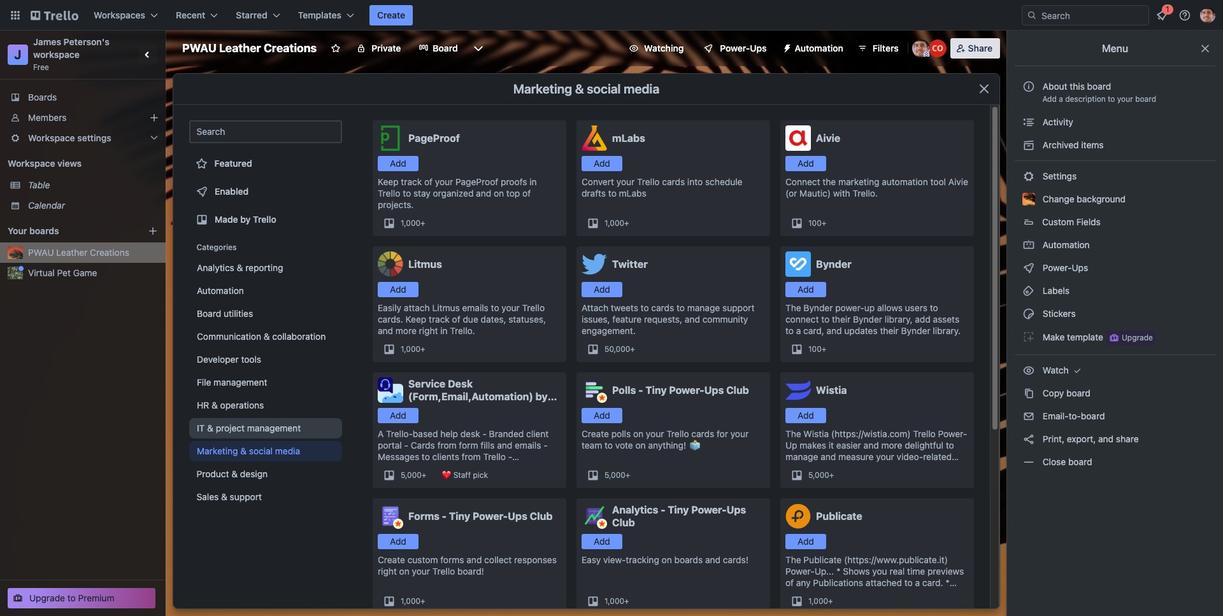 Task type: describe. For each thing, give the bounding box(es) containing it.
hr
[[197, 400, 209, 411]]

to inside a trello-based help desk - branded client portal - cards from form fills and emails - messages to clients from trello - automations
[[422, 452, 430, 462]]

support inside attach tweets to cards to manage support issues, feature requests, and community engagement.
[[722, 303, 755, 313]]

club for forms - tiny power-ups club
[[530, 511, 553, 522]]

track inside keep track of your pageproof proofs in trello to stay organized and on top of projects.
[[401, 176, 422, 187]]

add for wistia
[[798, 410, 814, 421]]

workspace for workspace settings
[[28, 133, 75, 143]]

into
[[687, 176, 703, 187]]

convert your trello cards into schedule drafts to mlabs
[[582, 176, 742, 199]]

library.
[[933, 326, 961, 336]]

product
[[197, 469, 229, 480]]

archived
[[1043, 140, 1079, 150]]

your up anything!
[[646, 429, 664, 440]]

connect
[[785, 314, 819, 325]]

virtual pet game
[[28, 268, 97, 278]]

power-ups inside "power-ups" button
[[720, 43, 767, 54]]

bynder down up
[[853, 314, 882, 325]]

developer tools
[[197, 354, 261, 365]]

analytics - tiny power-ups club
[[612, 505, 746, 529]]

tools
[[241, 354, 261, 365]]

1,000 + for publicate
[[808, 597, 833, 606]]

boards link
[[0, 87, 166, 108]]

1 horizontal spatial their
[[880, 326, 899, 336]]

create custom forms and collect responses right on your trello board!
[[378, 555, 557, 577]]

1,000 for litmus
[[401, 345, 420, 354]]

the bynder power-up allows users to connect to their bynder library, add assets to a card, and updates their bynder library.
[[785, 303, 961, 336]]

about this board add a description to your board
[[1042, 81, 1156, 104]]

board up to-
[[1067, 388, 1090, 399]]

1,000 + for litmus
[[401, 345, 425, 354]]

create for polls - tiny power-ups club
[[582, 429, 609, 440]]

watching button
[[621, 38, 691, 59]]

sm image for make template
[[1022, 331, 1035, 343]]

sm image for automation
[[1022, 239, 1035, 252]]

analytics & reporting link
[[189, 258, 342, 278]]

recent
[[176, 10, 205, 20]]

& for "hr & operations" link
[[212, 400, 218, 411]]

1 vertical spatial marketing & social media
[[197, 446, 300, 457]]

+ for wistia
[[829, 471, 834, 480]]

1,000 for analytics - tiny power-ups club
[[605, 597, 624, 606]]

100 + for aivie
[[808, 219, 826, 228]]

featured
[[215, 158, 252, 169]]

trello down the enabled link
[[253, 214, 276, 225]]

0 vertical spatial their
[[832, 314, 851, 325]]

due
[[463, 314, 478, 325]]

custom
[[408, 555, 438, 566]]

projects.
[[378, 199, 414, 210]]

power- for analytics - tiny power-ups club
[[691, 505, 727, 516]]

copy
[[1043, 388, 1064, 399]]

add button for wistia
[[785, 408, 826, 424]]

dates,
[[481, 314, 506, 325]]

based
[[413, 429, 438, 440]]

1,000 for mlabs
[[605, 219, 624, 228]]

stay
[[413, 188, 430, 199]]

0 vertical spatial pageproof
[[408, 133, 460, 144]]

1 vertical spatial social
[[249, 446, 273, 457]]

upgrade for upgrade to premium
[[29, 593, 65, 604]]

this member is an admin of this board. image
[[924, 52, 929, 57]]

management inside file management "link"
[[214, 377, 267, 388]]

board for board utilities
[[197, 308, 221, 319]]

1,000 + for pageproof
[[401, 219, 425, 228]]

add button for twitter
[[582, 282, 622, 298]]

and inside the bynder power-up allows users to connect to their bynder library, add assets to a card, and updates their bynder library.
[[827, 326, 842, 336]]

file
[[197, 377, 211, 388]]

0 vertical spatial litmus
[[408, 259, 442, 270]]

0 horizontal spatial support
[[230, 492, 262, 503]]

0 vertical spatial media
[[624, 82, 659, 96]]

1 vertical spatial media
[[275, 446, 300, 457]]

leather inside text box
[[219, 41, 261, 55]]

bynder down add on the bottom of page
[[901, 326, 931, 336]]

copy board
[[1040, 388, 1090, 399]]

add inside about this board add a description to your board
[[1042, 94, 1057, 104]]

add button for mlabs
[[582, 156, 622, 171]]

more
[[395, 326, 417, 336]]

0 horizontal spatial pwau
[[28, 247, 54, 258]]

open information menu image
[[1179, 9, 1191, 22]]

aivie inside "connect the marketing automation tool aivie (or mautic) with trello."
[[948, 176, 968, 187]]

ups for forms - tiny power-ups club
[[508, 511, 527, 522]]

on inside keep track of your pageproof proofs in trello to stay organized and on top of projects.
[[494, 188, 504, 199]]

forms
[[408, 511, 440, 522]]

with
[[833, 188, 850, 199]]

activity
[[1040, 117, 1073, 127]]

to up add on the bottom of page
[[930, 303, 938, 313]]

+ for forms - tiny power-ups club
[[420, 597, 425, 606]]

1 vertical spatial of
[[522, 188, 531, 199]]

items
[[1081, 140, 1104, 150]]

power-
[[835, 303, 864, 313]]

james peterson (jamespeterson93) image
[[912, 39, 930, 57]]

trello inside 'create custom forms and collect responses right on your trello board!'
[[432, 566, 455, 577]]

board link
[[411, 38, 465, 59]]

staff
[[453, 471, 471, 480]]

❤️ staff pick
[[442, 471, 488, 480]]

add for analytics - tiny power-ups club
[[594, 536, 610, 547]]

clients
[[432, 452, 459, 462]]

james peterson's workspace link
[[33, 36, 112, 60]]

0 horizontal spatial from
[[437, 440, 457, 451]]

create polls on your trello cards for your team to vote on anything! 🗳
[[582, 429, 749, 451]]

sm image for copy board
[[1022, 387, 1035, 400]]

attach tweets to cards to manage support issues, feature requests, and community engagement.
[[582, 303, 755, 336]]

labels
[[1040, 285, 1070, 296]]

desk
[[460, 429, 480, 440]]

5,000 + for polls - tiny power-ups club
[[605, 471, 630, 480]]

marketing
[[838, 176, 879, 187]]

tiny for polls
[[646, 385, 667, 396]]

your inside 'create custom forms and collect responses right on your trello board!'
[[412, 566, 430, 577]]

hr & operations link
[[189, 396, 342, 416]]

ups up labels link
[[1072, 262, 1088, 273]]

keep inside keep track of your pageproof proofs in trello to stay organized and on top of projects.
[[378, 176, 399, 187]]

virtual pet game link
[[28, 267, 158, 280]]

stickers
[[1040, 308, 1076, 319]]

primary element
[[0, 0, 1223, 31]]

pwau leather creations inside pwau leather creations link
[[28, 247, 129, 258]]

your inside easily attach litmus emails to your trello cards. keep track of due dates, statuses, and more right in trello.
[[502, 303, 520, 313]]

trello inside create polls on your trello cards for your team to vote on anything! 🗳
[[666, 429, 689, 440]]

publicate
[[816, 511, 862, 522]]

board for board
[[433, 43, 458, 54]]

power-ups inside power-ups link
[[1040, 262, 1091, 273]]

to inside keep track of your pageproof proofs in trello to stay organized and on top of projects.
[[403, 188, 411, 199]]

(form,email,automation)
[[408, 391, 533, 403]]

cards inside create polls on your trello cards for your team to vote on anything! 🗳
[[691, 429, 714, 440]]

settings link
[[1015, 166, 1215, 187]]

tiny for forms
[[449, 511, 470, 522]]

trello. inside "connect the marketing automation tool aivie (or mautic) with trello."
[[853, 188, 878, 199]]

litmus inside easily attach litmus emails to your trello cards. keep track of due dates, statuses, and more right in trello.
[[432, 303, 460, 313]]

- down trello-
[[404, 440, 408, 451]]

it & project management link
[[189, 419, 342, 439]]

1 vertical spatial from
[[462, 452, 481, 462]]

forms - tiny power-ups club
[[408, 511, 553, 522]]

j
[[14, 47, 21, 62]]

add for bynder
[[798, 284, 814, 295]]

starred
[[236, 10, 267, 20]]

the
[[823, 176, 836, 187]]

forms
[[440, 555, 464, 566]]

customize views image
[[472, 42, 485, 55]]

anything!
[[648, 440, 686, 451]]

+ for litmus
[[420, 345, 425, 354]]

hr & operations
[[197, 400, 264, 411]]

service desk (form,email,automation) by hipporello
[[408, 378, 548, 415]]

add button for aivie
[[785, 156, 826, 171]]

add button for publicate
[[785, 534, 826, 550]]

to down "connect"
[[785, 326, 794, 336]]

to inside convert your trello cards into schedule drafts to mlabs
[[608, 188, 617, 199]]

portal
[[378, 440, 402, 451]]

enabled link
[[189, 179, 342, 204]]

communication & collaboration link
[[189, 327, 342, 347]]

trello inside easily attach litmus emails to your trello cards. keep track of due dates, statuses, and more right in trello.
[[522, 303, 545, 313]]

+ for bynder
[[822, 345, 826, 354]]

sm image for stickers
[[1022, 308, 1035, 320]]

+ for analytics - tiny power-ups club
[[624, 597, 629, 606]]

to up card,
[[821, 314, 830, 325]]

upgrade to premium link
[[8, 589, 155, 609]]

sm image for print, export, and share
[[1022, 433, 1035, 446]]

cards for mlabs
[[662, 176, 685, 187]]

workspace settings button
[[0, 128, 166, 148]]

christina overa (christinaovera) image
[[929, 39, 946, 57]]

product & design
[[197, 469, 268, 480]]

on right vote
[[635, 440, 646, 451]]

fills
[[481, 440, 495, 451]]

keep track of your pageproof proofs in trello to stay organized and on top of projects.
[[378, 176, 537, 210]]

mlabs inside convert your trello cards into schedule drafts to mlabs
[[619, 188, 646, 199]]

this
[[1070, 81, 1085, 92]]

5,000 + for wistia
[[808, 471, 834, 480]]

bynder up power-
[[816, 259, 852, 270]]

schedule
[[705, 176, 742, 187]]

track inside easily attach litmus emails to your trello cards. keep track of due dates, statuses, and more right in trello.
[[429, 314, 450, 325]]

search image
[[1027, 10, 1037, 20]]

view-
[[603, 555, 626, 566]]

- down branded
[[508, 452, 512, 462]]

& for "analytics & reporting" link
[[237, 262, 243, 273]]

feature
[[612, 314, 642, 325]]

pwau leather creations inside the pwau leather creations text box
[[182, 41, 317, 55]]

library,
[[885, 314, 913, 325]]

private button
[[349, 38, 409, 59]]

close board link
[[1015, 452, 1215, 473]]

add button for polls - tiny power-ups club
[[582, 408, 622, 424]]

sm image for settings
[[1022, 170, 1035, 183]]

add button for pageproof
[[378, 156, 419, 171]]

club for analytics - tiny power-ups club
[[612, 517, 635, 529]]

add button for forms - tiny power-ups club
[[378, 534, 419, 550]]

1,000 + for forms - tiny power-ups club
[[401, 597, 425, 606]]

analytics for analytics - tiny power-ups club
[[612, 505, 658, 516]]

1 horizontal spatial marketing & social media
[[513, 82, 659, 96]]

creations inside text box
[[264, 41, 317, 55]]

ups for polls - tiny power-ups club
[[704, 385, 724, 396]]

1 vertical spatial boards
[[674, 555, 703, 566]]

add for twitter
[[594, 284, 610, 295]]

0 horizontal spatial creations
[[90, 247, 129, 258]]

1,000 for publicate
[[808, 597, 828, 606]]

your boards with 2 items element
[[8, 224, 129, 239]]

tiny for analytics
[[668, 505, 689, 516]]

boards
[[28, 92, 57, 103]]

by inside service desk (form,email,automation) by hipporello
[[536, 391, 548, 403]]

- down 'client'
[[544, 440, 548, 451]]

board up activity link
[[1135, 94, 1156, 104]]

right inside easily attach litmus emails to your trello cards. keep track of due dates, statuses, and more right in trello.
[[419, 326, 438, 336]]

1 horizontal spatial automation link
[[1015, 235, 1215, 255]]

a inside the bynder power-up allows users to connect to their bynder library, add assets to a card, and updates their bynder library.
[[796, 326, 801, 336]]

bynder up "connect"
[[804, 303, 833, 313]]

to inside easily attach litmus emails to your trello cards. keep track of due dates, statuses, and more right in trello.
[[491, 303, 499, 313]]

1,000 for forms - tiny power-ups club
[[401, 597, 420, 606]]

add
[[915, 314, 931, 325]]

1 vertical spatial automation
[[1040, 240, 1090, 250]]

1,000 for pageproof
[[401, 219, 420, 228]]

service
[[408, 378, 445, 390]]

twitter
[[612, 259, 648, 270]]

power- for forms - tiny power-ups club
[[473, 511, 508, 522]]

sm image inside automation "button"
[[777, 38, 795, 56]]

add for polls - tiny power-ups club
[[594, 410, 610, 421]]

1 5,000 + from the left
[[401, 471, 426, 480]]

- inside analytics - tiny power-ups club
[[661, 505, 665, 516]]

100 for bynder
[[808, 345, 822, 354]]

board up description
[[1087, 81, 1111, 92]]

watch
[[1040, 365, 1071, 376]]

on right tracking
[[662, 555, 672, 566]]

archived items link
[[1015, 135, 1215, 155]]

star or unstar board image
[[331, 43, 341, 54]]

on inside 'create custom forms and collect responses right on your trello board!'
[[399, 566, 410, 577]]

100 for aivie
[[808, 219, 822, 228]]

of inside easily attach litmus emails to your trello cards. keep track of due dates, statuses, and more right in trello.
[[452, 314, 460, 325]]



Task type: vqa. For each thing, say whether or not it's contained in the screenshot.


Task type: locate. For each thing, give the bounding box(es) containing it.
1 horizontal spatial tiny
[[646, 385, 667, 396]]

sm image for activity
[[1022, 116, 1035, 129]]

+ for mlabs
[[624, 219, 629, 228]]

1 vertical spatial automation link
[[189, 281, 342, 301]]

cards left into
[[662, 176, 685, 187]]

emails up due
[[462, 303, 489, 313]]

and inside attach tweets to cards to manage support issues, feature requests, and community engagement.
[[685, 314, 700, 325]]

0 horizontal spatial club
[[530, 511, 553, 522]]

your right convert
[[617, 176, 635, 187]]

1 vertical spatial their
[[880, 326, 899, 336]]

messages
[[378, 452, 419, 462]]

by up 'client'
[[536, 391, 548, 403]]

1 horizontal spatial pwau leather creations
[[182, 41, 317, 55]]

sm image for watch
[[1022, 364, 1035, 377]]

upgrade button
[[1107, 331, 1156, 346]]

0 horizontal spatial right
[[378, 566, 397, 577]]

members
[[28, 112, 67, 123]]

0 vertical spatial social
[[587, 82, 621, 96]]

convert
[[582, 176, 614, 187]]

on left top
[[494, 188, 504, 199]]

creations
[[264, 41, 317, 55], [90, 247, 129, 258]]

board down export,
[[1068, 457, 1092, 468]]

sm image inside labels link
[[1022, 285, 1035, 298]]

of left due
[[452, 314, 460, 325]]

tracking
[[626, 555, 659, 566]]

free
[[33, 62, 49, 72]]

to right tweets
[[641, 303, 649, 313]]

trello inside a trello-based help desk - branded client portal - cards from form fills and emails - messages to clients from trello - automations
[[483, 452, 506, 462]]

workspaces button
[[86, 5, 166, 25]]

leather down starred
[[219, 41, 261, 55]]

sm image for close board
[[1022, 456, 1035, 469]]

& for it & project management link
[[207, 423, 213, 434]]

1 horizontal spatial social
[[587, 82, 621, 96]]

- right 'polls'
[[638, 385, 643, 396]]

add button down wistia
[[785, 408, 826, 424]]

1 notification image
[[1154, 8, 1170, 23]]

and left the share
[[1098, 434, 1114, 445]]

power- inside button
[[720, 43, 750, 54]]

sm image inside settings link
[[1022, 170, 1035, 183]]

0 horizontal spatial 5,000 +
[[401, 471, 426, 480]]

sm image inside watch link
[[1022, 364, 1035, 377]]

0 vertical spatial track
[[401, 176, 422, 187]]

trello up statuses,
[[522, 303, 545, 313]]

board up print, export, and share
[[1081, 411, 1105, 422]]

watch link
[[1015, 361, 1215, 381]]

ups up the cards!
[[727, 505, 746, 516]]

1 vertical spatial upgrade
[[29, 593, 65, 604]]

up
[[864, 303, 875, 313]]

export,
[[1067, 434, 1096, 445]]

keep down the attach
[[406, 314, 426, 325]]

sm image for archived items
[[1022, 139, 1035, 152]]

0 horizontal spatial trello.
[[450, 326, 475, 336]]

1 vertical spatial a
[[796, 326, 801, 336]]

tiny right forms
[[449, 511, 470, 522]]

5,000 + down 'messages' at the bottom left of the page
[[401, 471, 426, 480]]

0 vertical spatial aivie
[[816, 133, 840, 144]]

ups inside analytics - tiny power-ups club
[[727, 505, 746, 516]]

by right made
[[240, 214, 251, 225]]

automations
[[378, 463, 429, 474]]

emails down 'client'
[[515, 440, 541, 451]]

7 sm image from the top
[[1022, 387, 1035, 400]]

board left "customize views" icon
[[433, 43, 458, 54]]

developer
[[197, 354, 239, 365]]

ups inside button
[[750, 43, 767, 54]]

and left top
[[476, 188, 491, 199]]

2 vertical spatial cards
[[691, 429, 714, 440]]

0 vertical spatial by
[[240, 214, 251, 225]]

club up responses
[[530, 511, 553, 522]]

sm image inside activity link
[[1022, 116, 1035, 129]]

cards
[[411, 440, 435, 451]]

1 horizontal spatial creations
[[264, 41, 317, 55]]

add for publicate
[[798, 536, 814, 547]]

and right card,
[[827, 326, 842, 336]]

5,000 +
[[401, 471, 426, 480], [605, 471, 630, 480], [808, 471, 834, 480]]

developer tools link
[[189, 350, 342, 370]]

club up view-
[[612, 517, 635, 529]]

requests,
[[644, 314, 682, 325]]

and inside 'create custom forms and collect responses right on your trello board!'
[[467, 555, 482, 566]]

1 horizontal spatial leather
[[219, 41, 261, 55]]

to down cards
[[422, 452, 430, 462]]

desk
[[448, 378, 473, 390]]

recent button
[[168, 5, 226, 25]]

0 horizontal spatial aivie
[[816, 133, 840, 144]]

2 5,000 from the left
[[605, 471, 625, 480]]

& for sales & support link
[[221, 492, 228, 503]]

table link
[[28, 179, 158, 192]]

0 vertical spatial workspace
[[28, 133, 75, 143]]

+ for twitter
[[630, 345, 635, 354]]

add button up the 'attach'
[[582, 282, 622, 298]]

1 sm image from the top
[[1022, 170, 1035, 183]]

sm image inside stickers link
[[1022, 308, 1035, 320]]

- right forms
[[442, 511, 447, 522]]

it & project management
[[197, 423, 301, 434]]

analytics up tracking
[[612, 505, 658, 516]]

sm image for power-ups
[[1022, 262, 1035, 275]]

from up clients
[[437, 440, 457, 451]]

sm image
[[1022, 170, 1035, 183], [1022, 262, 1035, 275], [1022, 285, 1035, 298], [1022, 308, 1035, 320], [1022, 331, 1035, 343], [1022, 364, 1035, 377], [1022, 387, 1035, 400], [1022, 433, 1035, 446]]

pwau up virtual
[[28, 247, 54, 258]]

to inside create polls on your trello cards for your team to vote on anything! 🗳
[[605, 440, 613, 451]]

1 horizontal spatial by
[[536, 391, 548, 403]]

file management link
[[189, 373, 342, 393]]

automation left 'filters' button
[[795, 43, 843, 54]]

sm image inside close board link
[[1022, 456, 1035, 469]]

and inside keep track of your pageproof proofs in trello to stay organized and on top of projects.
[[476, 188, 491, 199]]

1 horizontal spatial from
[[462, 452, 481, 462]]

Search field
[[1037, 6, 1149, 25]]

100 down card,
[[808, 345, 822, 354]]

your down custom
[[412, 566, 430, 577]]

5,000
[[401, 471, 422, 480], [605, 471, 625, 480], [808, 471, 829, 480]]

and left the cards!
[[705, 555, 721, 566]]

sm image inside archived items link
[[1022, 139, 1035, 152]]

3 sm image from the top
[[1022, 285, 1035, 298]]

6 sm image from the top
[[1022, 364, 1035, 377]]

50,000
[[605, 345, 630, 354]]

right inside 'create custom forms and collect responses right on your trello board!'
[[378, 566, 397, 577]]

sm image inside power-ups link
[[1022, 262, 1035, 275]]

0 horizontal spatial track
[[401, 176, 422, 187]]

0 horizontal spatial automation link
[[189, 281, 342, 301]]

sm image inside automation link
[[1022, 239, 1035, 252]]

0 horizontal spatial tiny
[[449, 511, 470, 522]]

upgrade down stickers link
[[1122, 333, 1153, 343]]

to
[[1108, 94, 1115, 104], [403, 188, 411, 199], [608, 188, 617, 199], [491, 303, 499, 313], [641, 303, 649, 313], [677, 303, 685, 313], [930, 303, 938, 313], [821, 314, 830, 325], [785, 326, 794, 336], [605, 440, 613, 451], [422, 452, 430, 462], [67, 593, 76, 604]]

allows
[[877, 303, 903, 313]]

5,000 for polls - tiny power-ups club
[[605, 471, 625, 480]]

2 5,000 + from the left
[[605, 471, 630, 480]]

views
[[57, 158, 82, 169]]

email-
[[1043, 411, 1069, 422]]

add button up trello-
[[378, 408, 419, 424]]

Board name text field
[[176, 38, 323, 59]]

0 horizontal spatial by
[[240, 214, 251, 225]]

add for forms - tiny power-ups club
[[390, 536, 406, 547]]

create inside 'create custom forms and collect responses right on your trello board!'
[[378, 555, 405, 566]]

workspace down members on the top left of the page
[[28, 133, 75, 143]]

in
[[530, 176, 537, 187], [440, 326, 448, 336]]

2 horizontal spatial tiny
[[668, 505, 689, 516]]

2 horizontal spatial automation
[[1040, 240, 1090, 250]]

sm image inside email-to-board link
[[1022, 410, 1035, 423]]

club for polls - tiny power-ups club
[[726, 385, 749, 396]]

add button for analytics - tiny power-ups club
[[582, 534, 622, 550]]

power- inside analytics - tiny power-ups club
[[691, 505, 727, 516]]

track down the attach
[[429, 314, 450, 325]]

1 vertical spatial pwau
[[28, 247, 54, 258]]

back to home image
[[31, 5, 78, 25]]

tiny inside analytics - tiny power-ups club
[[668, 505, 689, 516]]

8 sm image from the top
[[1022, 433, 1035, 446]]

close
[[1043, 457, 1066, 468]]

upgrade inside 'button'
[[1122, 333, 1153, 343]]

-
[[638, 385, 643, 396], [483, 429, 487, 440], [404, 440, 408, 451], [544, 440, 548, 451], [508, 452, 512, 462], [661, 505, 665, 516], [442, 511, 447, 522]]

0 vertical spatial right
[[419, 326, 438, 336]]

& for the marketing & social media link at the left of the page
[[240, 446, 247, 457]]

from down form
[[462, 452, 481, 462]]

cards for twitter
[[651, 303, 674, 313]]

0 vertical spatial automation link
[[1015, 235, 1215, 255]]

attach
[[582, 303, 608, 313]]

0 vertical spatial pwau leather creations
[[182, 41, 317, 55]]

pwau down the recent popup button at left
[[182, 41, 217, 55]]

media down it & project management link
[[275, 446, 300, 457]]

0 vertical spatial of
[[424, 176, 433, 187]]

change
[[1043, 194, 1074, 204]]

their down power-
[[832, 314, 851, 325]]

upgrade to premium
[[29, 593, 114, 604]]

pwau inside text box
[[182, 41, 217, 55]]

1 horizontal spatial 5,000
[[605, 471, 625, 480]]

leather down your boards with 2 items element
[[56, 247, 88, 258]]

1 vertical spatial creations
[[90, 247, 129, 258]]

0 horizontal spatial boards
[[29, 226, 59, 236]]

automation up board utilities
[[197, 285, 244, 296]]

in inside easily attach litmus emails to your trello cards. keep track of due dates, statuses, and more right in trello.
[[440, 326, 448, 336]]

keep inside easily attach litmus emails to your trello cards. keep track of due dates, statuses, and more right in trello.
[[406, 314, 426, 325]]

0 horizontal spatial 5,000
[[401, 471, 422, 480]]

change background link
[[1015, 189, 1215, 210]]

management inside it & project management link
[[247, 423, 301, 434]]

of
[[424, 176, 433, 187], [522, 188, 531, 199], [452, 314, 460, 325]]

to inside about this board add a description to your board
[[1108, 94, 1115, 104]]

make template
[[1040, 332, 1103, 343]]

board inside 'link'
[[197, 308, 221, 319]]

add for service desk (form,email,automation) by hipporello
[[390, 410, 406, 421]]

keep
[[378, 176, 399, 187], [406, 314, 426, 325]]

watching
[[644, 43, 684, 54]]

1,000 + for analytics - tiny power-ups club
[[605, 597, 629, 606]]

1 vertical spatial litmus
[[432, 303, 460, 313]]

to up "dates,"
[[491, 303, 499, 313]]

ups up responses
[[508, 511, 527, 522]]

litmus
[[408, 259, 442, 270], [432, 303, 460, 313]]

cards inside convert your trello cards into schedule drafts to mlabs
[[662, 176, 685, 187]]

add button up the stay at the left top
[[378, 156, 419, 171]]

enabled
[[215, 186, 249, 197]]

bynder
[[816, 259, 852, 270], [804, 303, 833, 313], [853, 314, 882, 325], [901, 326, 931, 336]]

automation link up board utilities 'link'
[[189, 281, 342, 301]]

0 vertical spatial from
[[437, 440, 457, 451]]

filters button
[[853, 38, 903, 59]]

emails inside easily attach litmus emails to your trello cards. keep track of due dates, statuses, and more right in trello.
[[462, 303, 489, 313]]

easy view-tracking on boards and cards!
[[582, 555, 749, 566]]

trello left into
[[637, 176, 660, 187]]

and inside a trello-based help desk - branded client portal - cards from form fills and emails - messages to clients from trello - automations
[[497, 440, 512, 451]]

templates button
[[290, 5, 362, 25]]

sm image
[[777, 38, 795, 56], [1022, 116, 1035, 129], [1022, 139, 1035, 152], [1022, 239, 1035, 252], [1071, 364, 1084, 377], [1022, 410, 1035, 423], [1022, 456, 1035, 469]]

5,000 down 'messages' at the bottom left of the page
[[401, 471, 422, 480]]

your inside about this board add a description to your board
[[1117, 94, 1133, 104]]

categories
[[197, 243, 237, 252]]

automation inside "button"
[[795, 43, 843, 54]]

0 vertical spatial trello.
[[853, 188, 878, 199]]

menu
[[1102, 43, 1128, 54]]

1 vertical spatial mlabs
[[619, 188, 646, 199]]

mlabs up convert
[[612, 133, 645, 144]]

tiny up easy view-tracking on boards and cards! at the bottom of page
[[668, 505, 689, 516]]

collect
[[484, 555, 512, 566]]

1 horizontal spatial in
[[530, 176, 537, 187]]

sm image inside watch link
[[1071, 364, 1084, 377]]

a inside about this board add a description to your board
[[1059, 94, 1063, 104]]

your inside keep track of your pageproof proofs in trello to stay organized and on top of projects.
[[435, 176, 453, 187]]

mautic)
[[800, 188, 831, 199]]

james peterson (jamespeterson93) image
[[1200, 8, 1215, 23]]

1 horizontal spatial media
[[624, 82, 659, 96]]

0 vertical spatial upgrade
[[1122, 333, 1153, 343]]

in inside keep track of your pageproof proofs in trello to stay organized and on top of projects.
[[530, 176, 537, 187]]

workspace inside dropdown button
[[28, 133, 75, 143]]

upgrade
[[1122, 333, 1153, 343], [29, 593, 65, 604]]

0 horizontal spatial analytics
[[197, 262, 234, 273]]

add for pageproof
[[390, 158, 406, 169]]

connect the marketing automation tool aivie (or mautic) with trello.
[[785, 176, 968, 199]]

tiny right 'polls'
[[646, 385, 667, 396]]

attach
[[404, 303, 430, 313]]

create up team at the bottom of page
[[582, 429, 609, 440]]

3 5,000 from the left
[[808, 471, 829, 480]]

create for forms - tiny power-ups club
[[378, 555, 405, 566]]

create left custom
[[378, 555, 405, 566]]

0 horizontal spatial emails
[[462, 303, 489, 313]]

5,000 for wistia
[[808, 471, 829, 480]]

of up the stay at the left top
[[424, 176, 433, 187]]

right
[[419, 326, 438, 336], [378, 566, 397, 577]]

create button
[[370, 5, 413, 25]]

Search text field
[[189, 120, 342, 143]]

pageproof inside keep track of your pageproof proofs in trello to stay organized and on top of projects.
[[456, 176, 498, 187]]

on down custom
[[399, 566, 410, 577]]

2 sm image from the top
[[1022, 262, 1035, 275]]

+ for polls - tiny power-ups club
[[625, 471, 630, 480]]

2 100 + from the top
[[808, 345, 826, 354]]

1 horizontal spatial track
[[429, 314, 450, 325]]

easily
[[378, 303, 401, 313]]

1 vertical spatial 100
[[808, 345, 822, 354]]

aivie
[[816, 133, 840, 144], [948, 176, 968, 187]]

assets
[[933, 314, 960, 325]]

workspace for workspace views
[[8, 158, 55, 169]]

0 horizontal spatial a
[[796, 326, 801, 336]]

+ for pageproof
[[420, 219, 425, 228]]

share
[[968, 43, 993, 54]]

add button up the
[[785, 282, 826, 298]]

help
[[440, 429, 458, 440]]

add button up convert
[[582, 156, 622, 171]]

0 horizontal spatial board
[[197, 308, 221, 319]]

in right proofs
[[530, 176, 537, 187]]

1 vertical spatial marketing
[[197, 446, 238, 457]]

and inside easily attach litmus emails to your trello cards. keep track of due dates, statuses, and more right in trello.
[[378, 326, 393, 336]]

tweets
[[611, 303, 638, 313]]

add for litmus
[[390, 284, 406, 295]]

board left the utilities
[[197, 308, 221, 319]]

1 vertical spatial emails
[[515, 440, 541, 451]]

100 + for bynder
[[808, 345, 826, 354]]

2 vertical spatial create
[[378, 555, 405, 566]]

0 vertical spatial emails
[[462, 303, 489, 313]]

game
[[73, 268, 97, 278]]

file management
[[197, 377, 267, 388]]

add for mlabs
[[594, 158, 610, 169]]

workspace navigation collapse icon image
[[139, 46, 157, 64]]

1 vertical spatial keep
[[406, 314, 426, 325]]

1,000 + for mlabs
[[605, 219, 629, 228]]

emails inside a trello-based help desk - branded client portal - cards from form fills and emails - messages to clients from trello - automations
[[515, 440, 541, 451]]

boards down analytics - tiny power-ups club
[[674, 555, 703, 566]]

0 vertical spatial in
[[530, 176, 537, 187]]

0 vertical spatial mlabs
[[612, 133, 645, 144]]

and down manage
[[685, 314, 700, 325]]

trello inside convert your trello cards into schedule drafts to mlabs
[[637, 176, 660, 187]]

cards inside attach tweets to cards to manage support issues, feature requests, and community engagement.
[[651, 303, 674, 313]]

2 vertical spatial of
[[452, 314, 460, 325]]

0 horizontal spatial automation
[[197, 285, 244, 296]]

2 100 from the top
[[808, 345, 822, 354]]

aivie right tool
[[948, 176, 968, 187]]

your
[[8, 226, 27, 236]]

1 vertical spatial create
[[582, 429, 609, 440]]

+ for publicate
[[828, 597, 833, 606]]

club inside analytics - tiny power-ups club
[[612, 517, 635, 529]]

1 horizontal spatial analytics
[[612, 505, 658, 516]]

0 horizontal spatial marketing
[[197, 446, 238, 457]]

0 vertical spatial automation
[[795, 43, 843, 54]]

1 horizontal spatial pwau
[[182, 41, 217, 55]]

5,000 down vote
[[605, 471, 625, 480]]

proofs
[[501, 176, 527, 187]]

0 vertical spatial marketing & social media
[[513, 82, 659, 96]]

1 horizontal spatial club
[[612, 517, 635, 529]]

0 horizontal spatial marketing & social media
[[197, 446, 300, 457]]

club up for
[[726, 385, 749, 396]]

0 horizontal spatial social
[[249, 446, 273, 457]]

sm image inside copy board link
[[1022, 387, 1035, 400]]

create inside create button
[[377, 10, 405, 20]]

analytics for analytics & reporting
[[197, 262, 234, 273]]

cards up "🗳"
[[691, 429, 714, 440]]

top
[[506, 188, 520, 199]]

0 horizontal spatial in
[[440, 326, 448, 336]]

0 vertical spatial creations
[[264, 41, 317, 55]]

0 vertical spatial power-ups
[[720, 43, 767, 54]]

workspace views
[[8, 158, 82, 169]]

trello up projects.
[[378, 188, 400, 199]]

1 vertical spatial trello.
[[450, 326, 475, 336]]

pwau leather creations down starred
[[182, 41, 317, 55]]

& for communication & collaboration link
[[264, 331, 270, 342]]

🗳
[[689, 440, 701, 451]]

custom fields
[[1042, 217, 1101, 227]]

2 vertical spatial automation
[[197, 285, 244, 296]]

upgrade for upgrade
[[1122, 333, 1153, 343]]

to left vote
[[605, 440, 613, 451]]

hipporello
[[408, 404, 460, 415]]

ups up for
[[704, 385, 724, 396]]

support down design
[[230, 492, 262, 503]]

100 + down card,
[[808, 345, 826, 354]]

litmus right the attach
[[432, 303, 460, 313]]

labels link
[[1015, 281, 1215, 301]]

about
[[1043, 81, 1067, 92]]

add button for service desk (form,email,automation) by hipporello
[[378, 408, 419, 424]]

4 sm image from the top
[[1022, 308, 1035, 320]]

1 100 + from the top
[[808, 219, 826, 228]]

5,000 + down vote
[[605, 471, 630, 480]]

0 horizontal spatial upgrade
[[29, 593, 65, 604]]

1 vertical spatial power-ups
[[1040, 262, 1091, 273]]

1 vertical spatial in
[[440, 326, 448, 336]]

0 horizontal spatial media
[[275, 446, 300, 457]]

create up private
[[377, 10, 405, 20]]

to up activity link
[[1108, 94, 1115, 104]]

+ for aivie
[[822, 219, 826, 228]]

social
[[587, 82, 621, 96], [249, 446, 273, 457]]

add for aivie
[[798, 158, 814, 169]]

and up 'board!'
[[467, 555, 482, 566]]

1 vertical spatial by
[[536, 391, 548, 403]]

issues,
[[582, 314, 610, 325]]

to up requests,
[[677, 303, 685, 313]]

on right polls
[[633, 429, 644, 440]]

&
[[575, 82, 584, 96], [237, 262, 243, 273], [264, 331, 270, 342], [212, 400, 218, 411], [207, 423, 213, 434], [240, 446, 247, 457], [232, 469, 238, 480], [221, 492, 228, 503]]

0 horizontal spatial leather
[[56, 247, 88, 258]]

to inside the upgrade to premium link
[[67, 593, 76, 604]]

trello. inside easily attach litmus emails to your trello cards. keep track of due dates, statuses, and more right in trello.
[[450, 326, 475, 336]]

1 horizontal spatial 5,000 +
[[605, 471, 630, 480]]

2 horizontal spatial 5,000 +
[[808, 471, 834, 480]]

100 + down mautic)
[[808, 219, 826, 228]]

add button for bynder
[[785, 282, 826, 298]]

communication
[[197, 331, 261, 342]]

add board image
[[148, 226, 158, 236]]

collaboration
[[272, 331, 326, 342]]

mlabs
[[612, 133, 645, 144], [619, 188, 646, 199]]

1 5,000 from the left
[[401, 471, 422, 480]]

& for product & design link
[[232, 469, 238, 480]]

their
[[832, 314, 851, 325], [880, 326, 899, 336]]

ups for analytics - tiny power-ups club
[[727, 505, 746, 516]]

0 horizontal spatial pwau leather creations
[[28, 247, 129, 258]]

trello. down "marketing"
[[853, 188, 878, 199]]

sm image for labels
[[1022, 285, 1035, 298]]

sm image inside print, export, and share link
[[1022, 433, 1035, 446]]

automation down "custom fields"
[[1040, 240, 1090, 250]]

add button up polls
[[582, 408, 622, 424]]

board utilities
[[197, 308, 253, 319]]

5 sm image from the top
[[1022, 331, 1035, 343]]

1 vertical spatial aivie
[[948, 176, 968, 187]]

create inside create polls on your trello cards for your team to vote on anything! 🗳
[[582, 429, 609, 440]]

1 vertical spatial analytics
[[612, 505, 658, 516]]

trello inside keep track of your pageproof proofs in trello to stay organized and on top of projects.
[[378, 188, 400, 199]]

power- for polls - tiny power-ups club
[[669, 385, 704, 396]]

your up organized
[[435, 176, 453, 187]]

creations up virtual pet game "link"
[[90, 247, 129, 258]]

1 100 from the top
[[808, 219, 822, 228]]

trello down forms
[[432, 566, 455, 577]]

analytics inside analytics - tiny power-ups club
[[612, 505, 658, 516]]

add button down 'publicate'
[[785, 534, 826, 550]]

to down convert
[[608, 188, 617, 199]]

cards!
[[723, 555, 749, 566]]

1 vertical spatial pwau leather creations
[[28, 247, 129, 258]]

1 horizontal spatial marketing
[[513, 82, 572, 96]]

0 vertical spatial board
[[433, 43, 458, 54]]

0 vertical spatial support
[[722, 303, 755, 313]]

pageproof up the stay at the left top
[[408, 133, 460, 144]]

3 5,000 + from the left
[[808, 471, 834, 480]]

add button up custom
[[378, 534, 419, 550]]

+
[[420, 219, 425, 228], [624, 219, 629, 228], [822, 219, 826, 228], [420, 345, 425, 354], [630, 345, 635, 354], [822, 345, 826, 354], [422, 471, 426, 480], [625, 471, 630, 480], [829, 471, 834, 480], [420, 597, 425, 606], [624, 597, 629, 606], [828, 597, 833, 606]]

your right for
[[731, 429, 749, 440]]

1 horizontal spatial emails
[[515, 440, 541, 451]]

made by trello link
[[189, 207, 342, 233]]

sm image for email-to-board
[[1022, 410, 1035, 423]]

- up fills
[[483, 429, 487, 440]]

0 vertical spatial leather
[[219, 41, 261, 55]]

your inside convert your trello cards into schedule drafts to mlabs
[[617, 176, 635, 187]]

add button for litmus
[[378, 282, 419, 298]]



